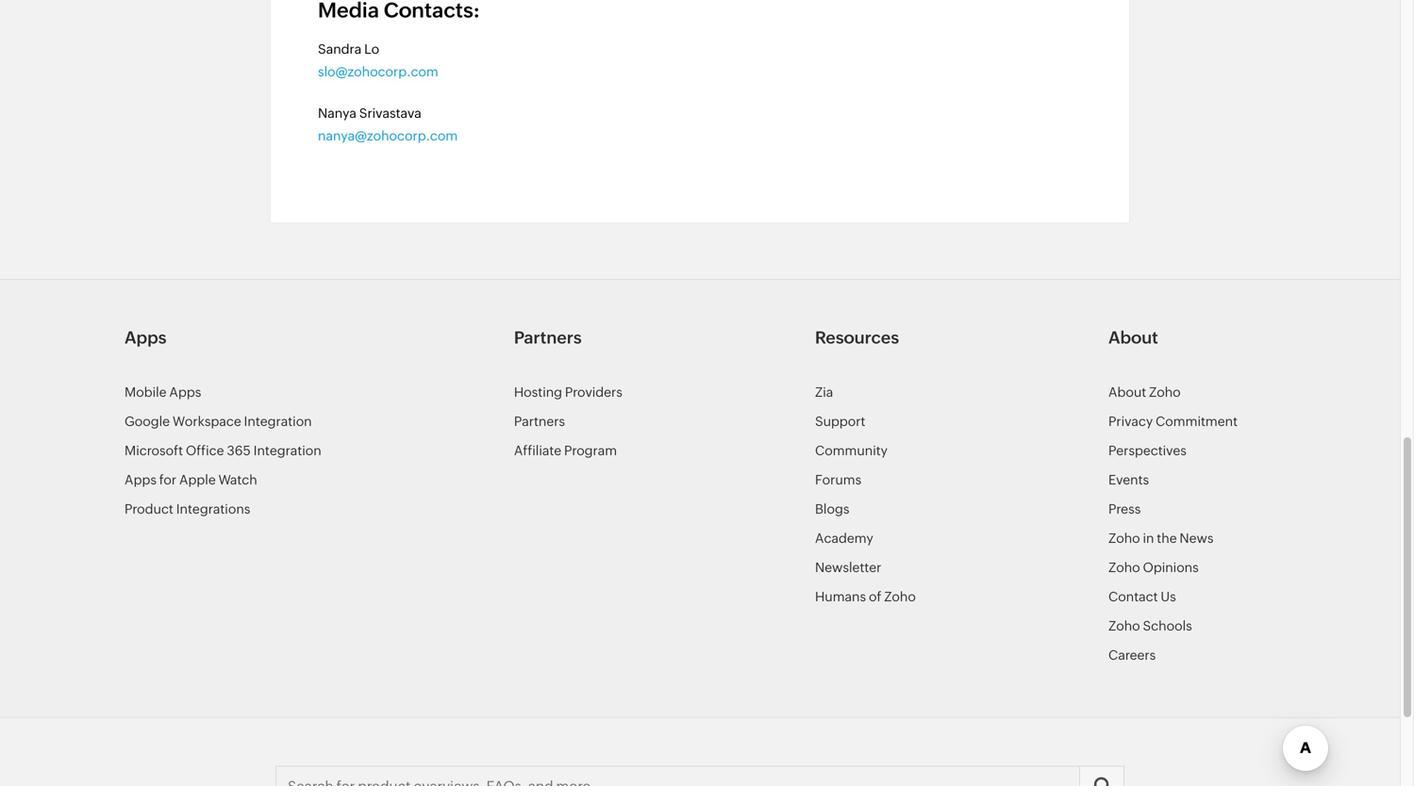 Task type: vqa. For each thing, say whether or not it's contained in the screenshot.
All Products link
no



Task type: locate. For each thing, give the bounding box(es) containing it.
blogs link
[[815, 495, 850, 524]]

integration
[[244, 414, 312, 429], [253, 443, 321, 458]]

perspectives link
[[1109, 436, 1187, 466]]

the
[[1157, 531, 1177, 546]]

humans of zoho
[[815, 590, 916, 605]]

schools
[[1143, 619, 1192, 634]]

hosting providers
[[514, 385, 623, 400]]

partners up hosting
[[514, 328, 582, 348]]

google
[[125, 414, 170, 429]]

Search for product overviews, FAQs, and more... text field
[[276, 768, 1124, 787]]

integration right 365
[[253, 443, 321, 458]]

apps
[[125, 328, 167, 348], [169, 385, 201, 400], [125, 473, 157, 488]]

partners down hosting
[[514, 414, 565, 429]]

privacy commitment
[[1109, 414, 1238, 429]]

contact
[[1109, 590, 1158, 605]]

apple
[[179, 473, 216, 488]]

events
[[1109, 473, 1149, 488]]

in
[[1143, 531, 1154, 546]]

zoho schools
[[1109, 619, 1192, 634]]

sandra
[[318, 41, 362, 57]]

nanya@zohocorp.com
[[318, 128, 458, 143]]

privacy commitment link
[[1109, 407, 1238, 436]]

mobile
[[125, 385, 167, 400]]

office
[[186, 443, 224, 458]]

zoho opinions
[[1109, 560, 1199, 575]]

about up about zoho link
[[1109, 328, 1159, 348]]

zoho left in
[[1109, 531, 1140, 546]]

0 vertical spatial partners
[[514, 328, 582, 348]]

apps for apple watch
[[125, 473, 257, 488]]

microsoft
[[125, 443, 183, 458]]

apps up the mobile
[[125, 328, 167, 348]]

1 about from the top
[[1109, 328, 1159, 348]]

apps left "for"
[[125, 473, 157, 488]]

product
[[125, 502, 173, 517]]

zoho for schools
[[1109, 619, 1140, 634]]

hosting providers link
[[514, 378, 623, 407]]

zoho up contact
[[1109, 560, 1140, 575]]

zoho up privacy commitment link
[[1149, 385, 1181, 400]]

affiliate program
[[514, 443, 617, 458]]

microsoft office 365 integration
[[125, 443, 321, 458]]

about up the privacy
[[1109, 385, 1147, 400]]

apps up workspace
[[169, 385, 201, 400]]

sandra lo slo@zohocorp.com
[[318, 41, 439, 79]]

1 vertical spatial integration
[[253, 443, 321, 458]]

humans of zoho link
[[815, 583, 916, 612]]

2 about from the top
[[1109, 385, 1147, 400]]

forums link
[[815, 466, 862, 495]]

zoho for in
[[1109, 531, 1140, 546]]

events link
[[1109, 466, 1149, 495]]

of
[[869, 590, 882, 605]]

newsletter
[[815, 560, 882, 575]]

nanya srivastava nanya@zohocorp.com
[[318, 106, 458, 143]]

apps inside apps for apple watch link
[[125, 473, 157, 488]]

1 vertical spatial apps
[[169, 385, 201, 400]]

resources
[[815, 328, 899, 348]]

integration up 365
[[244, 414, 312, 429]]

apps for apple watch link
[[125, 466, 257, 495]]

humans
[[815, 590, 866, 605]]

academy
[[815, 531, 874, 546]]

1 vertical spatial partners
[[514, 414, 565, 429]]

2 vertical spatial apps
[[125, 473, 157, 488]]

zoho up careers link
[[1109, 619, 1140, 634]]

news
[[1180, 531, 1214, 546]]

1 vertical spatial about
[[1109, 385, 1147, 400]]

apps for apps for apple watch
[[125, 473, 157, 488]]

0 vertical spatial apps
[[125, 328, 167, 348]]

zoho schools link
[[1109, 612, 1192, 641]]

zoho
[[1149, 385, 1181, 400], [1109, 531, 1140, 546], [1109, 560, 1140, 575], [884, 590, 916, 605], [1109, 619, 1140, 634]]

about for about
[[1109, 328, 1159, 348]]

0 vertical spatial about
[[1109, 328, 1159, 348]]

partners
[[514, 328, 582, 348], [514, 414, 565, 429]]

microsoft office 365 integration link
[[125, 436, 321, 466]]

365
[[227, 443, 251, 458]]

zoho for opinions
[[1109, 560, 1140, 575]]

about
[[1109, 328, 1159, 348], [1109, 385, 1147, 400]]

nanya
[[318, 106, 357, 121]]

for
[[159, 473, 177, 488]]

mobile apps link
[[125, 378, 201, 407]]

program
[[564, 443, 617, 458]]

slo@zohocorp.com link
[[318, 64, 439, 79]]



Task type: describe. For each thing, give the bounding box(es) containing it.
commitment
[[1156, 414, 1238, 429]]

partners link
[[514, 407, 565, 436]]

about zoho link
[[1109, 378, 1181, 407]]

providers
[[565, 385, 623, 400]]

us
[[1161, 590, 1176, 605]]

lo
[[364, 41, 379, 57]]

forums
[[815, 473, 862, 488]]

mobile apps
[[125, 385, 201, 400]]

contact us link
[[1109, 583, 1176, 612]]

careers link
[[1109, 641, 1156, 670]]

apps inside mobile apps link
[[169, 385, 201, 400]]

2 partners from the top
[[514, 414, 565, 429]]

product integrations link
[[125, 495, 250, 524]]

zia link
[[815, 378, 833, 407]]

workspace
[[173, 414, 241, 429]]

press link
[[1109, 495, 1141, 524]]

hosting
[[514, 385, 562, 400]]

google workspace integration link
[[125, 407, 312, 436]]

about for about zoho
[[1109, 385, 1147, 400]]

integrations
[[176, 502, 250, 517]]

product integrations
[[125, 502, 250, 517]]

apps for apps
[[125, 328, 167, 348]]

zia
[[815, 385, 833, 400]]

community
[[815, 443, 888, 458]]

zoho opinions link
[[1109, 553, 1199, 583]]

support
[[815, 414, 866, 429]]

zoho in the news
[[1109, 531, 1214, 546]]

careers
[[1109, 648, 1156, 663]]

support link
[[815, 407, 866, 436]]

affiliate program link
[[514, 436, 617, 466]]

slo@zohocorp.com
[[318, 64, 439, 79]]

google workspace integration
[[125, 414, 312, 429]]

zoho in the news link
[[1109, 524, 1214, 553]]

1 partners from the top
[[514, 328, 582, 348]]

press
[[1109, 502, 1141, 517]]

zoho right of
[[884, 590, 916, 605]]

about zoho
[[1109, 385, 1181, 400]]

community link
[[815, 436, 888, 466]]

newsletter link
[[815, 553, 882, 583]]

affiliate
[[514, 443, 562, 458]]

opinions
[[1143, 560, 1199, 575]]

perspectives
[[1109, 443, 1187, 458]]

nanya@zohocorp.com link
[[318, 128, 458, 143]]

0 vertical spatial integration
[[244, 414, 312, 429]]

academy link
[[815, 524, 874, 553]]

contact us
[[1109, 590, 1176, 605]]

srivastava
[[359, 106, 422, 121]]

watch
[[218, 473, 257, 488]]

privacy
[[1109, 414, 1153, 429]]

blogs
[[815, 502, 850, 517]]



